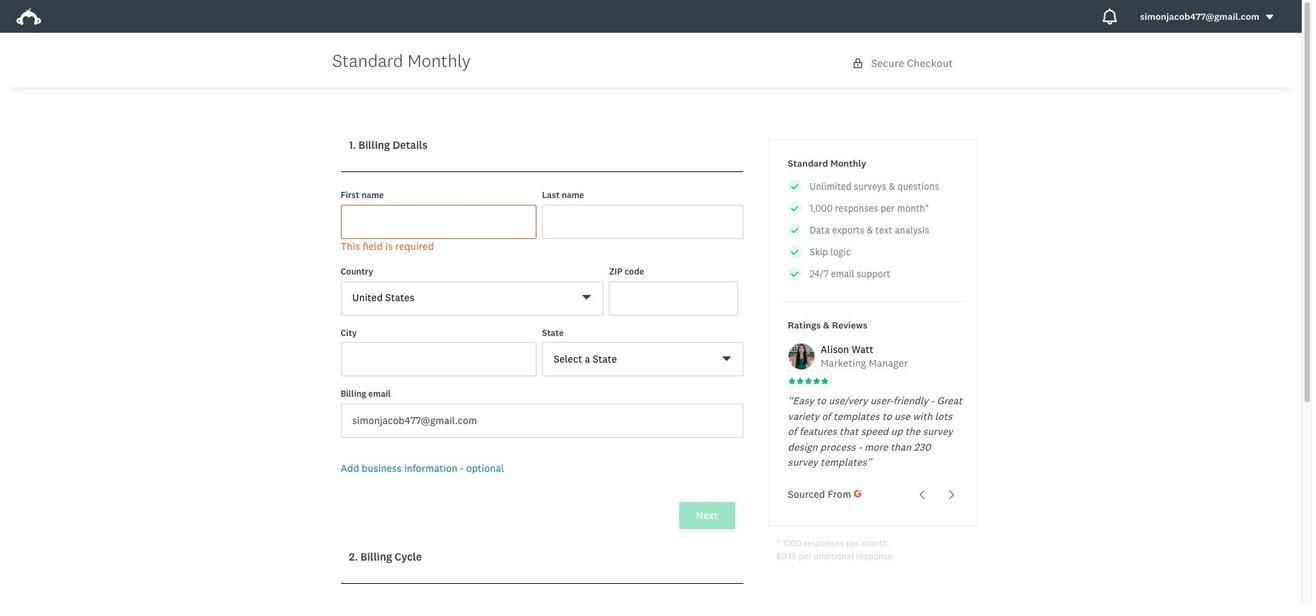 Task type: locate. For each thing, give the bounding box(es) containing it.
chevronleft image
[[918, 490, 928, 500]]

dropdown arrow image
[[1265, 12, 1275, 22]]

None text field
[[341, 205, 537, 239], [542, 205, 744, 239], [341, 205, 537, 239], [542, 205, 744, 239]]

products icon image
[[1102, 8, 1119, 25]]

None telephone field
[[609, 281, 738, 315]]

surveymonkey logo image
[[16, 8, 41, 25]]

chevronright image
[[947, 490, 957, 500]]

None text field
[[341, 342, 537, 377], [341, 404, 744, 438], [341, 342, 537, 377], [341, 404, 744, 438]]



Task type: vqa. For each thing, say whether or not it's contained in the screenshot.
Dropdown arrow icon
no



